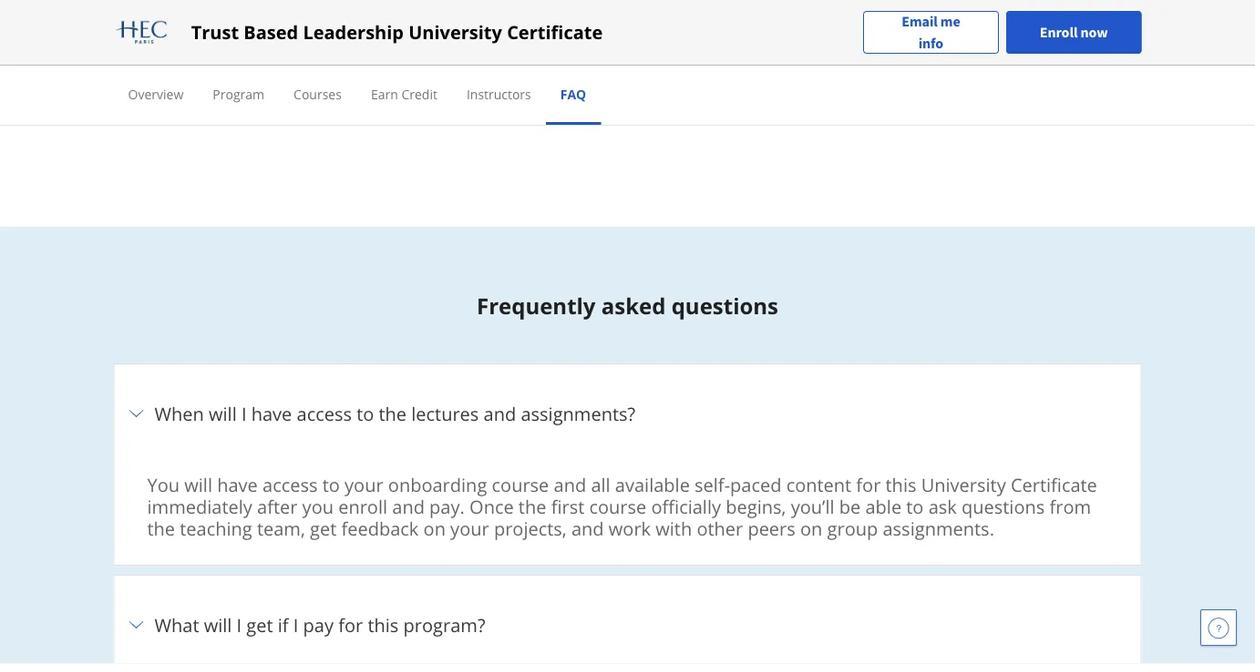 Task type: locate. For each thing, give the bounding box(es) containing it.
content
[[787, 472, 852, 497]]

will for when
[[209, 401, 237, 426]]

and inside dropdown button
[[484, 401, 516, 426]]

i left if at the left bottom of the page
[[237, 613, 242, 638]]

0 vertical spatial for
[[856, 472, 881, 497]]

certificate menu element
[[114, 66, 1142, 125]]

university inside you will have access to your onboarding course and all available self-paced content for this university certificate immediately after you enroll and pay. once the first course officially begins, you'll be able to ask questions from the teaching team, get feedback on your projects, and work with other peers on group assignments.
[[921, 472, 1006, 497]]

have
[[251, 401, 292, 426], [217, 472, 258, 497]]

get
[[310, 516, 337, 541], [247, 613, 273, 638]]

0 horizontal spatial for
[[338, 613, 363, 638]]

what will i get if i pay for this program? button
[[125, 587, 1130, 664]]

0 horizontal spatial questions
[[672, 291, 779, 321]]

when
[[155, 401, 204, 426]]

will right when
[[209, 401, 237, 426]]

for right pay
[[338, 613, 363, 638]]

0 vertical spatial university
[[409, 20, 502, 45]]

what will i get if i pay for this program? list item
[[114, 575, 1142, 665]]

lectures
[[411, 401, 479, 426]]

faq link
[[561, 85, 586, 103]]

1 vertical spatial get
[[247, 613, 273, 638]]

1 horizontal spatial the
[[379, 401, 407, 426]]

will right what at the bottom
[[204, 613, 232, 638]]

0 vertical spatial this
[[886, 472, 917, 497]]

for
[[856, 472, 881, 497], [338, 613, 363, 638]]

1 vertical spatial this
[[368, 613, 399, 638]]

overview link
[[128, 85, 184, 103]]

asked
[[602, 291, 666, 321]]

now
[[1081, 23, 1108, 41]]

1 vertical spatial have
[[217, 472, 258, 497]]

this inside dropdown button
[[368, 613, 399, 638]]

and left all
[[554, 472, 586, 497]]

this left program?
[[368, 613, 399, 638]]

0 vertical spatial access
[[297, 401, 352, 426]]

and right lectures
[[484, 401, 516, 426]]

1 vertical spatial university
[[921, 472, 1006, 497]]

the
[[379, 401, 407, 426], [519, 494, 547, 519], [147, 516, 175, 541]]

questions inside you will have access to your onboarding course and all available self-paced content for this university certificate immediately after you enroll and pay. once the first course officially begins, you'll be able to ask questions from the teaching team, get feedback on your projects, and work with other peers on group assignments.
[[962, 494, 1045, 519]]

team,
[[257, 516, 305, 541]]

0 horizontal spatial university
[[409, 20, 502, 45]]

1 horizontal spatial get
[[310, 516, 337, 541]]

for inside you will have access to your onboarding course and all available self-paced content for this university certificate immediately after you enroll and pay. once the first course officially begins, you'll be able to ask questions from the teaching team, get feedback on your projects, and work with other peers on group assignments.
[[856, 472, 881, 497]]

to right after
[[322, 472, 340, 497]]

group
[[827, 516, 878, 541]]

your up feedback at the bottom left of page
[[345, 472, 383, 497]]

your
[[345, 472, 383, 497], [450, 516, 489, 541]]

trust based leadership university certificate
[[191, 20, 603, 45]]

1 horizontal spatial to
[[357, 401, 374, 426]]

2 vertical spatial will
[[204, 613, 232, 638]]

peers
[[748, 516, 796, 541]]

for up group
[[856, 472, 881, 497]]

i for get
[[237, 613, 242, 638]]

1 horizontal spatial certificate
[[1011, 472, 1098, 497]]

what will i get if i pay for this program?
[[155, 613, 490, 638]]

to
[[357, 401, 374, 426], [322, 472, 340, 497], [907, 494, 924, 519]]

self-
[[695, 472, 730, 497]]

will for you
[[184, 472, 212, 497]]

0 vertical spatial will
[[209, 401, 237, 426]]

associate
[[238, 65, 302, 84]]

you'll
[[791, 494, 835, 519]]

from
[[1050, 494, 1091, 519]]

this left the ask
[[886, 472, 917, 497]]

0 vertical spatial get
[[310, 516, 337, 541]]

once
[[470, 494, 514, 519]]

get right team,
[[310, 516, 337, 541]]

1 horizontal spatial this
[[886, 472, 917, 497]]

instructors
[[467, 85, 531, 103]]

valérie gauthier image
[[114, 15, 216, 118]]

the left lectures
[[379, 401, 407, 426]]

hec paris image
[[114, 18, 169, 47]]

course
[[492, 472, 549, 497], [589, 494, 647, 519]]

pay.
[[430, 494, 465, 519]]

to left the ask
[[907, 494, 924, 519]]

get left if at the left bottom of the page
[[247, 613, 273, 638]]

and
[[484, 401, 516, 426], [554, 472, 586, 497], [392, 494, 425, 519], [572, 516, 604, 541]]

you
[[147, 472, 180, 497]]

me
[[941, 12, 961, 31]]

your down onboarding
[[450, 516, 489, 541]]

university
[[409, 20, 502, 45], [921, 472, 1006, 497]]

enroll
[[338, 494, 388, 519]]

1 vertical spatial questions
[[962, 494, 1045, 519]]

0 horizontal spatial on
[[424, 516, 446, 541]]

projects,
[[494, 516, 567, 541]]

1 horizontal spatial on
[[800, 516, 823, 541]]

0 vertical spatial have
[[251, 401, 292, 426]]

on down onboarding
[[424, 516, 446, 541]]

leadership
[[303, 20, 404, 45]]

1 horizontal spatial questions
[[962, 494, 1045, 519]]

the down you
[[147, 516, 175, 541]]

this inside you will have access to your onboarding course and all available self-paced content for this university certificate immediately after you enroll and pay. once the first course officially begins, you'll be able to ask questions from the teaching team, get feedback on your projects, and work with other peers on group assignments.
[[886, 472, 917, 497]]

with
[[656, 516, 692, 541]]

will inside you will have access to your onboarding course and all available self-paced content for this university certificate immediately after you enroll and pay. once the first course officially begins, you'll be able to ask questions from the teaching team, get feedback on your projects, and work with other peers on group assignments.
[[184, 472, 212, 497]]

program?
[[404, 613, 486, 638]]

program
[[213, 85, 264, 103]]

1 vertical spatial for
[[338, 613, 363, 638]]

the left first
[[519, 494, 547, 519]]

work
[[609, 516, 651, 541]]

earn credit
[[371, 85, 438, 103]]

1 vertical spatial access
[[263, 472, 318, 497]]

0 vertical spatial certificate
[[507, 20, 603, 45]]

access
[[297, 401, 352, 426], [263, 472, 318, 497]]

assignments.
[[883, 516, 995, 541]]

will right you
[[184, 472, 212, 497]]

on right peers
[[800, 516, 823, 541]]

0 vertical spatial questions
[[672, 291, 779, 321]]

to left lectures
[[357, 401, 374, 426]]

1 horizontal spatial your
[[450, 516, 489, 541]]

list item
[[114, 364, 1142, 576]]

0 horizontal spatial this
[[368, 613, 399, 638]]

1 vertical spatial will
[[184, 472, 212, 497]]

0 vertical spatial your
[[345, 472, 383, 497]]

will inside list item
[[204, 613, 232, 638]]

when will i have access to the lectures and assignments?
[[155, 401, 640, 426]]

collapsed list
[[114, 364, 1142, 665]]

begins,
[[726, 494, 786, 519]]

frequently
[[477, 291, 596, 321]]

1 vertical spatial certificate
[[1011, 472, 1098, 497]]

will
[[209, 401, 237, 426], [184, 472, 212, 497], [204, 613, 232, 638]]

1 horizontal spatial university
[[921, 472, 1006, 497]]

i right when
[[242, 401, 247, 426]]

on
[[424, 516, 446, 541], [800, 516, 823, 541]]

0 horizontal spatial certificate
[[507, 20, 603, 45]]

professor
[[305, 65, 371, 84]]

faq
[[561, 85, 586, 103]]

gauthier
[[306, 28, 387, 53]]

this
[[886, 472, 917, 497], [368, 613, 399, 638]]

i
[[242, 401, 247, 426], [237, 613, 242, 638], [293, 613, 299, 638]]

university up credit
[[409, 20, 502, 45]]

1 horizontal spatial for
[[856, 472, 881, 497]]

0 horizontal spatial get
[[247, 613, 273, 638]]

questions
[[672, 291, 779, 321], [962, 494, 1045, 519]]

university up assignments.
[[921, 472, 1006, 497]]

certificate
[[507, 20, 603, 45], [1011, 472, 1098, 497]]

chevron right image
[[125, 615, 147, 636]]



Task type: vqa. For each thing, say whether or not it's contained in the screenshot.
required
no



Task type: describe. For each thing, give the bounding box(es) containing it.
be
[[840, 494, 861, 519]]

i for have
[[242, 401, 247, 426]]

frequently asked questions
[[477, 291, 779, 321]]

chevron right image
[[125, 403, 147, 425]]

0 horizontal spatial the
[[147, 516, 175, 541]]

enroll now button
[[1006, 11, 1142, 54]]

all
[[591, 472, 611, 497]]

1 on from the left
[[424, 516, 446, 541]]

feedback
[[341, 516, 419, 541]]

2 horizontal spatial the
[[519, 494, 547, 519]]

credit
[[402, 85, 438, 103]]

have inside dropdown button
[[251, 401, 292, 426]]

you will have access to your onboarding course and all available self-paced content for this university certificate immediately after you enroll and pay. once the first course officially begins, you'll be able to ask questions from the teaching team, get feedback on your projects, and work with other peers on group assignments.
[[147, 472, 1098, 541]]

i right if at the left bottom of the page
[[293, 613, 299, 638]]

valérie
[[238, 28, 301, 53]]

email
[[902, 12, 938, 31]]

valérie gauthier
[[238, 28, 387, 53]]

access inside dropdown button
[[297, 401, 352, 426]]

earn credit link
[[371, 85, 438, 103]]

ask
[[929, 494, 957, 519]]

the inside dropdown button
[[379, 401, 407, 426]]

courses link
[[294, 85, 342, 103]]

when will i have access to the lectures and assignments? button
[[125, 376, 1130, 452]]

certificate inside you will have access to your onboarding course and all available self-paced content for this university certificate immediately after you enroll and pay. once the first course officially begins, you'll be able to ask questions from the teaching team, get feedback on your projects, and work with other peers on group assignments.
[[1011, 472, 1098, 497]]

access inside you will have access to your onboarding course and all available self-paced content for this university certificate immediately after you enroll and pay. once the first course officially begins, you'll be able to ask questions from the teaching team, get feedback on your projects, and work with other peers on group assignments.
[[263, 472, 318, 497]]

for inside what will i get if i pay for this program? dropdown button
[[338, 613, 363, 638]]

you
[[302, 494, 334, 519]]

enroll
[[1040, 23, 1078, 41]]

get inside what will i get if i pay for this program? dropdown button
[[247, 613, 273, 638]]

0 horizontal spatial to
[[322, 472, 340, 497]]

able
[[866, 494, 902, 519]]

info
[[919, 34, 944, 52]]

email me info
[[902, 12, 961, 52]]

2 horizontal spatial to
[[907, 494, 924, 519]]

0 horizontal spatial course
[[492, 472, 549, 497]]

get inside you will have access to your onboarding course and all available self-paced content for this university certificate immediately after you enroll and pay. once the first course officially begins, you'll be able to ask questions from the teaching team, get feedback on your projects, and work with other peers on group assignments.
[[310, 516, 337, 541]]

first
[[551, 494, 585, 519]]

courses
[[294, 85, 342, 103]]

0 horizontal spatial your
[[345, 472, 383, 497]]

immediately
[[147, 494, 252, 519]]

list item containing when will i have access to the lectures and assignments?
[[114, 364, 1142, 576]]

will for what
[[204, 613, 232, 638]]

after
[[257, 494, 298, 519]]

assignments?
[[521, 401, 636, 426]]

1 horizontal spatial course
[[589, 494, 647, 519]]

trust
[[191, 20, 239, 45]]

pay
[[303, 613, 334, 638]]

and left pay.
[[392, 494, 425, 519]]

what
[[155, 613, 199, 638]]

overview
[[128, 85, 184, 103]]

earn
[[371, 85, 398, 103]]

enroll now
[[1040, 23, 1108, 41]]

other
[[697, 516, 743, 541]]

help center image
[[1208, 617, 1230, 639]]

associate professor
[[238, 65, 371, 84]]

based
[[244, 20, 298, 45]]

to inside dropdown button
[[357, 401, 374, 426]]

1 vertical spatial your
[[450, 516, 489, 541]]

program link
[[213, 85, 264, 103]]

email me info button
[[863, 10, 999, 54]]

paced
[[730, 472, 782, 497]]

onboarding
[[388, 472, 487, 497]]

if
[[278, 613, 289, 638]]

instructors link
[[467, 85, 531, 103]]

2 on from the left
[[800, 516, 823, 541]]

and left work
[[572, 516, 604, 541]]

available
[[615, 472, 690, 497]]

officially
[[651, 494, 721, 519]]

teaching
[[180, 516, 252, 541]]

have inside you will have access to your onboarding course and all available self-paced content for this university certificate immediately after you enroll and pay. once the first course officially begins, you'll be able to ask questions from the teaching team, get feedback on your projects, and work with other peers on group assignments.
[[217, 472, 258, 497]]



